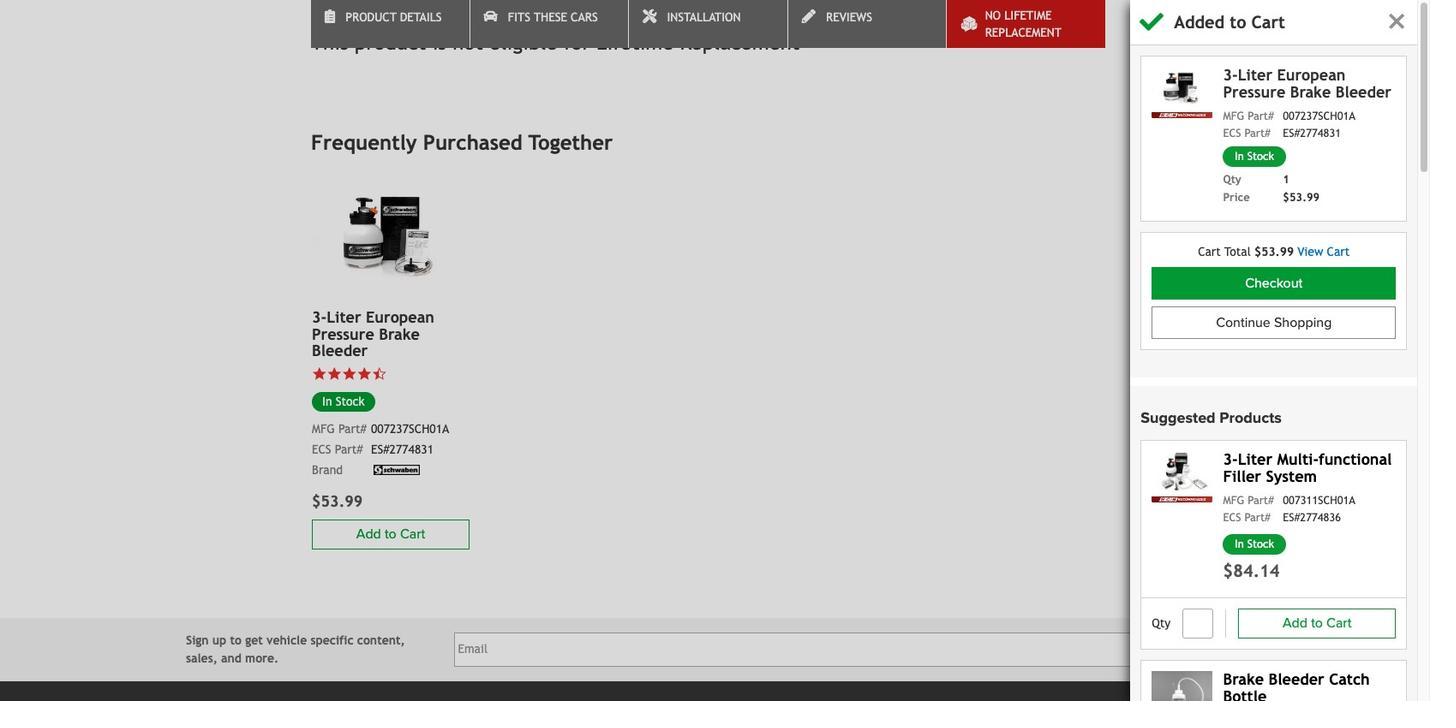 Task type: locate. For each thing, give the bounding box(es) containing it.
007237sch01a up the schwaben image
[[371, 422, 449, 436]]

0 vertical spatial lifetime
[[1005, 9, 1052, 22]]

mfg
[[1223, 109, 1244, 122], [312, 422, 335, 436], [1223, 494, 1244, 507]]

2 mfg part# from the top
[[1223, 494, 1274, 507]]

0 vertical spatial 3-liter european pressure brake bleeder
[[1223, 66, 1391, 101]]

1 vertical spatial add to cart
[[1283, 616, 1351, 633]]

ecs down the filler
[[1223, 512, 1241, 525]]

3-liter multi-functional filler system link
[[1223, 451, 1392, 486]]

0 horizontal spatial es#2774831
[[371, 443, 434, 457]]

2 vertical spatial brake
[[1223, 671, 1264, 689]]

2 vertical spatial in stock
[[1235, 538, 1274, 551]]

es#2774831
[[1283, 127, 1341, 140], [371, 443, 434, 457]]

1 vertical spatial in stock
[[322, 395, 365, 409]]

ecs tuning recommends this product. image for 007311sch01a ecs part#
[[1152, 497, 1213, 503]]

part# inside 007311sch01a ecs part#
[[1244, 512, 1271, 525]]

up up the and
[[212, 634, 226, 648]]

brake bleeder catch bottle link
[[1223, 671, 1370, 702]]

2 horizontal spatial bleeder
[[1336, 83, 1391, 101]]

in up 1 price
[[1235, 150, 1244, 163]]

in stock
[[1235, 150, 1274, 163], [322, 395, 365, 409], [1235, 538, 1274, 551]]

add
[[356, 526, 381, 543], [1283, 616, 1307, 633]]

0 horizontal spatial 3-liter european pressure brake bleeder
[[312, 308, 434, 360]]

ecs inside 007237sch01a ecs part#
[[1223, 127, 1241, 140]]

1 horizontal spatial add to cart
[[1283, 616, 1351, 633]]

replacement down no
[[985, 26, 1062, 39]]

to right added
[[1230, 12, 1246, 32]]

add down the schwaben image
[[356, 526, 381, 543]]

part# inside 007237sch01a ecs part#
[[1244, 127, 1271, 140]]

2 star image from the left
[[327, 367, 342, 382]]

mfg inside mfg part# 007237sch01a ecs part# es#2774831 brand
[[312, 422, 335, 436]]

mfg up 1 price
[[1223, 109, 1244, 122]]

cart down the schwaben image
[[400, 526, 425, 543]]

0 vertical spatial add
[[356, 526, 381, 543]]

qty up sign up button
[[1152, 617, 1171, 631]]

star image
[[312, 367, 327, 382], [327, 367, 342, 382], [342, 367, 357, 382], [357, 367, 372, 382]]

stock
[[1247, 150, 1274, 163], [336, 395, 365, 409], [1247, 538, 1274, 551]]

ecs tuning recommends this product. image for 007237sch01a ecs part#
[[1152, 113, 1213, 119]]

0 horizontal spatial add to cart
[[356, 526, 425, 543]]

liter inside '3-liter multi-functional filler system'
[[1238, 451, 1272, 469]]

$53.99 down "1"
[[1283, 191, 1320, 204]]

es#2774831 up the schwaben image
[[371, 443, 434, 457]]

in
[[1235, 150, 1244, 163], [322, 395, 332, 409], [1235, 538, 1244, 551]]

sign inside sign up to get vehicle specific content, sales, and more.
[[186, 634, 209, 648]]

1 vertical spatial ecs tuning recommends this product. image
[[1152, 497, 1213, 503]]

1 horizontal spatial 007237sch01a
[[1283, 109, 1356, 122]]

3 star image from the left
[[342, 367, 357, 382]]

functional
[[1319, 451, 1392, 469]]

0 vertical spatial add to cart
[[356, 526, 425, 543]]

1 ecs tuning recommends this product. image from the top
[[1152, 113, 1213, 119]]

0 vertical spatial $53.99
[[1283, 191, 1320, 204]]

sign up button
[[1159, 633, 1231, 667]]

2 horizontal spatial brake
[[1290, 83, 1331, 101]]

0 vertical spatial in stock
[[1235, 150, 1274, 163]]

3- inside 3-liter european pressure brake bleeder link
[[312, 308, 327, 326]]

0 horizontal spatial up
[[212, 634, 226, 648]]

3-liter european pressure brake bleeder image
[[1152, 67, 1213, 113], [312, 181, 470, 299]]

1 horizontal spatial bleeder
[[1269, 671, 1324, 689]]

None number field
[[1182, 609, 1213, 639]]

filler
[[1223, 468, 1261, 486]]

0 vertical spatial ecs
[[1223, 127, 1241, 140]]

to down the schwaben image
[[385, 526, 397, 543]]

$53.99
[[1283, 191, 1320, 204], [1254, 245, 1294, 259], [312, 493, 363, 511]]

up inside sign up to get vehicle specific content, sales, and more.
[[212, 634, 226, 648]]

0 vertical spatial mfg
[[1223, 109, 1244, 122]]

european
[[1277, 66, 1345, 84], [366, 308, 434, 326]]

schwaben image
[[371, 465, 422, 476]]

ecs up brand
[[312, 443, 331, 457]]

1 vertical spatial es#2774831
[[371, 443, 434, 457]]

1 horizontal spatial pressure
[[1223, 83, 1285, 101]]

0 vertical spatial es#2774831
[[1283, 127, 1341, 140]]

up up brake bleeder catch bottle image
[[1201, 644, 1214, 656]]

1 horizontal spatial 3-liter european pressure brake bleeder
[[1223, 66, 1391, 101]]

1 horizontal spatial qty
[[1223, 173, 1241, 186]]

1 star image from the left
[[312, 367, 327, 382]]

add to cart down the schwaben image
[[356, 526, 425, 543]]

4 star image from the left
[[357, 367, 372, 382]]

3-liter european pressure brake bleeder
[[1223, 66, 1391, 101], [312, 308, 434, 360]]

1 vertical spatial bleeder
[[312, 342, 368, 360]]

lifetime right no
[[1005, 9, 1052, 22]]

in up brand
[[322, 395, 332, 409]]

ecs tuning recommends this product. image
[[1152, 113, 1213, 119], [1152, 497, 1213, 503]]

0 horizontal spatial add
[[356, 526, 381, 543]]

1 vertical spatial mfg part#
[[1223, 494, 1274, 507]]

chat with us link
[[1289, 659, 1417, 688]]

in stock for 3-liter european pressure brake bleeder
[[322, 395, 365, 409]]

added to cart
[[1174, 12, 1285, 32]]

in stock up mfg part# 007237sch01a ecs part# es#2774831 brand
[[322, 395, 365, 409]]

1 price
[[1223, 173, 1289, 204]]

1 mfg part# from the top
[[1223, 109, 1274, 122]]

1 vertical spatial 3-liter european pressure brake bleeder image
[[312, 181, 470, 299]]

1 vertical spatial qty
[[1152, 617, 1171, 631]]

2 vertical spatial 3-
[[1223, 451, 1238, 469]]

007237sch01a up "1"
[[1283, 109, 1356, 122]]

mfg part# up 1 price
[[1223, 109, 1274, 122]]

system
[[1266, 468, 1317, 486]]

chat
[[1333, 668, 1358, 680]]

mfg part#
[[1223, 109, 1274, 122], [1223, 494, 1274, 507]]

brand
[[312, 463, 343, 477]]

ecs inside 007311sch01a ecs part#
[[1223, 512, 1241, 525]]

mfg part# down the filler
[[1223, 494, 1274, 507]]

replacement down installation
[[680, 30, 800, 54]]

es#2774836
[[1283, 512, 1341, 525]]

mfg up brand
[[312, 422, 335, 436]]

checkout
[[1245, 275, 1303, 292]]

1 vertical spatial stock
[[336, 395, 365, 409]]

bleeder
[[1336, 83, 1391, 101], [312, 342, 368, 360], [1269, 671, 1324, 689]]

to inside sign up to get vehicle specific content, sales, and more.
[[230, 634, 242, 648]]

2 ecs tuning recommends this product. image from the top
[[1152, 497, 1213, 503]]

007311sch01a
[[1283, 494, 1356, 507]]

replacement
[[985, 26, 1062, 39], [680, 30, 800, 54]]

stock up 1 price
[[1247, 150, 1274, 163]]

add to cart button down the schwaben image
[[312, 520, 470, 550]]

1 vertical spatial ecs
[[312, 443, 331, 457]]

2 vertical spatial ecs
[[1223, 512, 1241, 525]]

$84.14
[[1223, 562, 1280, 581]]

es#2774831 up "1"
[[1283, 127, 1341, 140]]

liter for 3-liter multi-functional filler system link
[[1238, 451, 1272, 469]]

price
[[1223, 191, 1250, 204]]

1 vertical spatial mfg
[[312, 422, 335, 436]]

2 vertical spatial mfg
[[1223, 494, 1244, 507]]

0 horizontal spatial 007237sch01a
[[371, 422, 449, 436]]

1 horizontal spatial european
[[1277, 66, 1345, 84]]

1 vertical spatial 3-
[[312, 308, 327, 326]]

sign inside button
[[1176, 644, 1198, 656]]

get
[[245, 634, 263, 648]]

product
[[355, 30, 426, 54]]

1 vertical spatial liter
[[327, 308, 361, 326]]

add to cart button
[[312, 520, 470, 550], [1238, 609, 1396, 639]]

lifetime down cars
[[596, 30, 674, 54]]

up inside button
[[1201, 644, 1214, 656]]

stock up $84.14
[[1247, 538, 1274, 551]]

$53.99 down brand
[[312, 493, 363, 511]]

1 vertical spatial european
[[366, 308, 434, 326]]

cars
[[571, 10, 598, 24]]

3-liter european pressure brake bleeder link
[[312, 308, 470, 360]]

add to cart button up chat
[[1238, 609, 1396, 639]]

0 horizontal spatial bleeder
[[312, 342, 368, 360]]

to
[[1230, 12, 1246, 32], [385, 526, 397, 543], [1311, 616, 1323, 633], [230, 634, 242, 648]]

1 vertical spatial 007237sch01a
[[371, 422, 449, 436]]

lifetime
[[1005, 9, 1052, 22], [596, 30, 674, 54]]

1 vertical spatial 3-liter european pressure brake bleeder
[[312, 308, 434, 360]]

in stock for 3-liter multi-functional filler system
[[1235, 538, 1274, 551]]

reviews link
[[788, 0, 946, 48]]

0 horizontal spatial replacement
[[680, 30, 800, 54]]

1 vertical spatial in
[[322, 395, 332, 409]]

1 horizontal spatial brake
[[1223, 671, 1264, 689]]

1 vertical spatial add
[[1283, 616, 1307, 633]]

2 vertical spatial bleeder
[[1269, 671, 1324, 689]]

brake bleeder catch bottle
[[1223, 671, 1370, 702]]

brake
[[1290, 83, 1331, 101], [379, 325, 420, 343], [1223, 671, 1264, 689]]

stock up mfg part# 007237sch01a ecs part# es#2774831 brand
[[336, 395, 365, 409]]

007237sch01a ecs part#
[[1223, 109, 1356, 140]]

purchased
[[423, 130, 522, 154]]

pressure
[[1223, 83, 1285, 101], [312, 325, 374, 343]]

2 vertical spatial stock
[[1247, 538, 1274, 551]]

in for 3-liter multi-functional filler system
[[1235, 538, 1244, 551]]

continue
[[1216, 314, 1271, 332]]

3- inside '3-liter multi-functional filler system'
[[1223, 451, 1238, 469]]

1 horizontal spatial add to cart button
[[1238, 609, 1396, 639]]

1 vertical spatial pressure
[[312, 325, 374, 343]]

mfg for 007311sch01a ecs part#
[[1223, 494, 1244, 507]]

0 vertical spatial add to cart button
[[312, 520, 470, 550]]

0 vertical spatial european
[[1277, 66, 1345, 84]]

007237sch01a
[[1283, 109, 1356, 122], [371, 422, 449, 436]]

cart total $53.99 view cart
[[1198, 245, 1350, 259]]

3- for 3-liter european pressure brake bleeder link on the left of the page
[[312, 308, 327, 326]]

stock for 3-liter european pressure brake bleeder
[[336, 395, 365, 409]]

0 horizontal spatial lifetime
[[596, 30, 674, 54]]

add to cart
[[356, 526, 425, 543], [1283, 616, 1351, 633]]

more.
[[245, 652, 279, 666]]

suggested
[[1141, 409, 1215, 428]]

1 horizontal spatial sign
[[1176, 644, 1198, 656]]

up
[[212, 634, 226, 648], [1201, 644, 1214, 656]]

in up $84.14
[[1235, 538, 1244, 551]]

products
[[1219, 409, 1282, 428]]

0 vertical spatial 3-
[[1223, 66, 1238, 84]]

continue shopping
[[1216, 314, 1332, 332]]

007311sch01a ecs part#
[[1223, 494, 1356, 525]]

suggested products
[[1141, 409, 1282, 428]]

1 horizontal spatial es#2774831
[[1283, 127, 1341, 140]]

liter
[[1238, 66, 1272, 84], [327, 308, 361, 326], [1238, 451, 1272, 469]]

in stock up 1 price
[[1235, 150, 1274, 163]]

ecs up 1 price
[[1223, 127, 1241, 140]]

0 vertical spatial ecs tuning recommends this product. image
[[1152, 113, 1213, 119]]

dialog
[[0, 0, 1430, 702]]

cart
[[1251, 12, 1285, 32], [1198, 245, 1221, 259], [1327, 245, 1350, 259], [400, 526, 425, 543], [1326, 616, 1351, 633]]

0 vertical spatial 007237sch01a
[[1283, 109, 1356, 122]]

0 horizontal spatial add to cart button
[[312, 520, 470, 550]]

add up 'brake bleeder catch bottle'
[[1283, 616, 1307, 633]]

1 vertical spatial add to cart button
[[1238, 609, 1396, 639]]

2 vertical spatial liter
[[1238, 451, 1272, 469]]

2 vertical spatial in
[[1235, 538, 1244, 551]]

qty
[[1223, 173, 1241, 186], [1152, 617, 1171, 631]]

in stock up $84.14
[[1235, 538, 1274, 551]]

sign
[[186, 634, 209, 648], [1176, 644, 1198, 656]]

installation link
[[629, 0, 787, 48]]

mfg down the filler
[[1223, 494, 1244, 507]]

0 vertical spatial bleeder
[[1336, 83, 1391, 101]]

1 horizontal spatial up
[[1201, 644, 1214, 656]]

0 vertical spatial mfg part#
[[1223, 109, 1274, 122]]

0 vertical spatial 3-liter european pressure brake bleeder image
[[1152, 67, 1213, 113]]

0 horizontal spatial sign
[[186, 634, 209, 648]]

sign up sales,
[[186, 634, 209, 648]]

product
[[346, 10, 396, 24]]

stock for 3-liter multi-functional filler system
[[1247, 538, 1274, 551]]

sign up brake bleeder catch bottle image
[[1176, 644, 1198, 656]]

with
[[1361, 668, 1387, 680]]

ecs
[[1223, 127, 1241, 140], [312, 443, 331, 457], [1223, 512, 1241, 525]]

0 horizontal spatial brake
[[379, 325, 420, 343]]

details
[[400, 10, 442, 24]]

1 horizontal spatial lifetime
[[1005, 9, 1052, 22]]

1 horizontal spatial replacement
[[985, 26, 1062, 39]]

add to cart up chat
[[1283, 616, 1351, 633]]

ecs for 007311sch01a ecs part#
[[1223, 512, 1241, 525]]

installation
[[667, 10, 741, 24]]

sign up to get vehicle specific content, sales, and more.
[[186, 634, 405, 666]]

sign up
[[1176, 644, 1214, 656]]

3-
[[1223, 66, 1238, 84], [312, 308, 327, 326], [1223, 451, 1238, 469]]

1
[[1283, 173, 1289, 186]]

mfg part# 007237sch01a ecs part# es#2774831 brand
[[312, 422, 449, 477]]

es#2774831 inside mfg part# 007237sch01a ecs part# es#2774831 brand
[[371, 443, 434, 457]]

qty up "price"
[[1223, 173, 1241, 186]]

to left get
[[230, 634, 242, 648]]

part#
[[1248, 109, 1274, 122], [1244, 127, 1271, 140], [338, 422, 367, 436], [335, 443, 363, 457], [1248, 494, 1274, 507], [1244, 512, 1271, 525]]

$53.99 up "checkout" link
[[1254, 245, 1294, 259]]



Task type: vqa. For each thing, say whether or not it's contained in the screenshot.
Share
no



Task type: describe. For each thing, give the bounding box(es) containing it.
fits these cars
[[508, 10, 598, 24]]

continue shopping button
[[1152, 307, 1396, 339]]

sign for sign up
[[1176, 644, 1198, 656]]

cart up chat
[[1326, 616, 1351, 633]]

0 horizontal spatial 3-liter european pressure brake bleeder image
[[312, 181, 470, 299]]

sign for sign up to get vehicle specific content, sales, and more.
[[186, 634, 209, 648]]

not
[[453, 30, 483, 54]]

up for sign up
[[1201, 644, 1214, 656]]

this product is not eligible for lifetime replacement
[[311, 30, 800, 54]]

brake inside 'brake bleeder catch bottle'
[[1223, 671, 1264, 689]]

multi-
[[1277, 451, 1319, 469]]

frequently
[[311, 130, 417, 154]]

shopping
[[1274, 314, 1332, 332]]

checkout link
[[1152, 267, 1396, 300]]

007237sch01a inside mfg part# 007237sch01a ecs part# es#2774831 brand
[[371, 422, 449, 436]]

0 horizontal spatial european
[[366, 308, 434, 326]]

1 vertical spatial brake
[[379, 325, 420, 343]]

sales,
[[186, 652, 218, 666]]

bottle
[[1223, 688, 1267, 702]]

ecs for 007237sch01a ecs part#
[[1223, 127, 1241, 140]]

us
[[1390, 668, 1402, 680]]

to up chat with us link
[[1311, 616, 1323, 633]]

view cart link
[[1298, 245, 1350, 259]]

1 vertical spatial lifetime
[[596, 30, 674, 54]]

is
[[432, 30, 447, 54]]

catch
[[1329, 671, 1370, 689]]

specific
[[311, 634, 354, 648]]

bleeder inside 'brake bleeder catch bottle'
[[1269, 671, 1324, 689]]

frequently purchased together
[[311, 130, 613, 154]]

no lifetime replacement link
[[947, 0, 1105, 48]]

added
[[1174, 12, 1225, 32]]

cart right view
[[1327, 245, 1350, 259]]

together
[[528, 130, 613, 154]]

lifetime inside no lifetime replacement
[[1005, 9, 1052, 22]]

3- for 3-liter multi-functional filler system link
[[1223, 451, 1238, 469]]

cart left total at the right top of page
[[1198, 245, 1221, 259]]

eligible
[[489, 30, 557, 54]]

1 horizontal spatial add
[[1283, 616, 1307, 633]]

no
[[985, 9, 1001, 22]]

0 vertical spatial qty
[[1223, 173, 1241, 186]]

product details link
[[311, 0, 469, 48]]

0 horizontal spatial qty
[[1152, 617, 1171, 631]]

reviews
[[826, 10, 872, 24]]

liter for 3-liter european pressure brake bleeder link on the left of the page
[[327, 308, 361, 326]]

3-liter european pressure brake bleeder inside 'dialog'
[[1223, 66, 1391, 101]]

up for sign up to get vehicle specific content, sales, and more.
[[212, 634, 226, 648]]

2 vertical spatial $53.99
[[312, 493, 363, 511]]

mfg part# for 007311sch01a ecs part#
[[1223, 494, 1274, 507]]

3-liter multi-functional filler system image
[[1152, 452, 1213, 497]]

1 vertical spatial $53.99
[[1254, 245, 1294, 259]]

product details
[[346, 10, 442, 24]]

for
[[564, 30, 590, 54]]

brake bleeder catch bottle image
[[1152, 672, 1213, 702]]

cart right added
[[1251, 12, 1285, 32]]

0 vertical spatial pressure
[[1223, 83, 1285, 101]]

0 vertical spatial stock
[[1247, 150, 1274, 163]]

0 vertical spatial brake
[[1290, 83, 1331, 101]]

no lifetime replacement
[[985, 9, 1062, 39]]

add to cart button inside 'dialog'
[[1238, 609, 1396, 639]]

0 horizontal spatial pressure
[[312, 325, 374, 343]]

content,
[[357, 634, 405, 648]]

fits these cars link
[[470, 0, 628, 48]]

view
[[1298, 245, 1323, 259]]

mfg for 007237sch01a ecs part#
[[1223, 109, 1244, 122]]

0 vertical spatial in
[[1235, 150, 1244, 163]]

vehicle
[[267, 634, 307, 648]]

in for 3-liter european pressure brake bleeder
[[322, 395, 332, 409]]

fits
[[508, 10, 530, 24]]

3-liter multi-functional filler system
[[1223, 451, 1392, 486]]

mfg part# for 007237sch01a ecs part#
[[1223, 109, 1274, 122]]

007237sch01a inside 007237sch01a ecs part#
[[1283, 109, 1356, 122]]

chat with us
[[1333, 668, 1402, 680]]

1 horizontal spatial 3-liter european pressure brake bleeder image
[[1152, 67, 1213, 113]]

dialog containing added to cart
[[0, 0, 1430, 702]]

0 vertical spatial liter
[[1238, 66, 1272, 84]]

this
[[311, 30, 348, 54]]

total
[[1224, 245, 1251, 259]]

check image
[[1140, 10, 1164, 34]]

es#2774831 inside 'dialog'
[[1283, 127, 1341, 140]]

ecs inside mfg part# 007237sch01a ecs part# es#2774831 brand
[[312, 443, 331, 457]]

and
[[221, 652, 242, 666]]

these
[[534, 10, 567, 24]]



